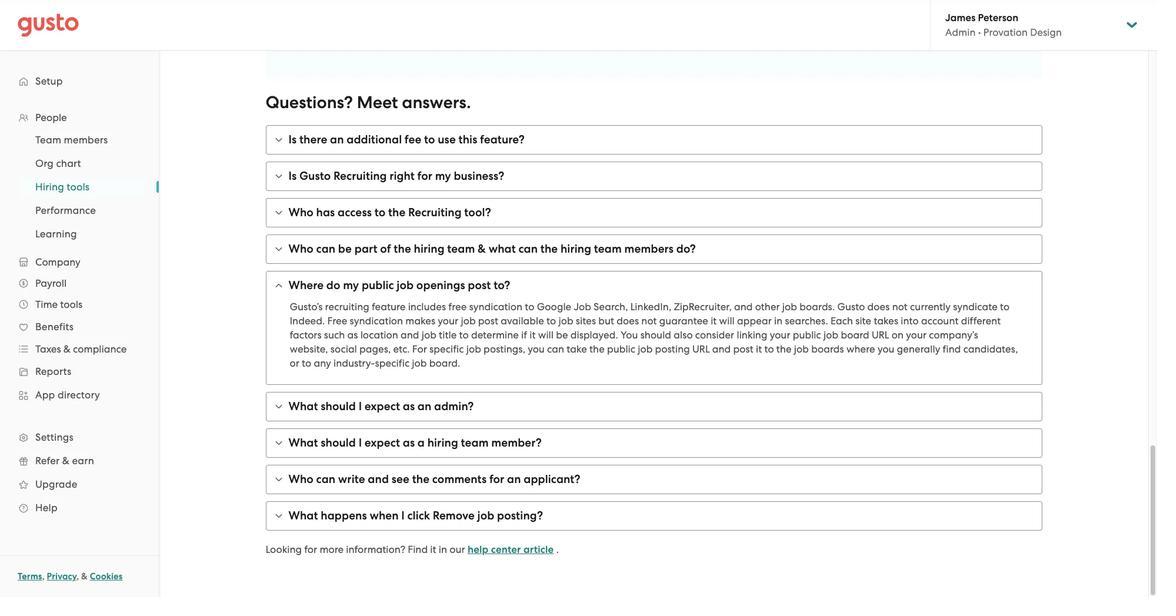 Task type: vqa. For each thing, say whether or not it's contained in the screenshot.
navigation.
no



Task type: describe. For each thing, give the bounding box(es) containing it.
& inside dropdown button
[[478, 242, 486, 256]]

i for an
[[359, 400, 362, 414]]

job inside what happens when i click remove job posting? dropdown button
[[478, 510, 495, 523]]

access
[[338, 206, 372, 219]]

chart
[[56, 158, 81, 169]]

center
[[491, 544, 521, 557]]

for inside looking for more information? find it in our help center article .
[[304, 544, 317, 556]]

gusto's recruiting feature includes free syndication to google job search, linkedin, ziprecruiter, and other job boards. gusto does not currently syndicate to indeed. free syndication makes your job post available to job sites but does not guarantee it will appear in searches. each site takes into account different factors such as location and job title to determine if it will be displayed. you should also consider linking your public job board url on your company's website, social pages, etc. for specific job postings, you can take the public job posting url and post it to the job boards where you generally find candidates, or to any industry-specific job board.
[[290, 301, 1018, 370]]

takes
[[874, 315, 899, 327]]

gusto's
[[290, 301, 323, 313]]

remove
[[433, 510, 475, 523]]

0 horizontal spatial your
[[438, 315, 459, 327]]

0 horizontal spatial specific
[[375, 358, 410, 370]]

consider
[[695, 330, 735, 341]]

public inside dropdown button
[[362, 279, 394, 292]]

to?
[[494, 279, 510, 292]]

team for member?
[[461, 437, 489, 450]]

hiring up job
[[561, 242, 591, 256]]

where
[[289, 279, 324, 292]]

what should i expect as an admin? button
[[266, 393, 1042, 421]]

admin?
[[434, 400, 474, 414]]

0 horizontal spatial does
[[617, 315, 639, 327]]

to down linking
[[765, 344, 774, 355]]

& left earn
[[62, 455, 69, 467]]

what happens when i click remove job posting? button
[[266, 503, 1042, 531]]

post inside dropdown button
[[468, 279, 491, 292]]

applicant?
[[524, 473, 581, 487]]

what
[[489, 242, 516, 256]]

posting?
[[497, 510, 543, 523]]

help
[[35, 503, 58, 514]]

i inside dropdown button
[[402, 510, 405, 523]]

team up "search,"
[[594, 242, 622, 256]]

and down consider
[[712, 344, 731, 355]]

taxes & compliance button
[[12, 339, 147, 360]]

you
[[621, 330, 638, 341]]

be inside gusto's recruiting feature includes free syndication to google job search, linkedin, ziprecruiter, and other job boards. gusto does not currently syndicate to indeed. free syndication makes your job post available to job sites but does not guarantee it will appear in searches. each site takes into account different factors such as location and job title to determine if it will be displayed. you should also consider linking your public job board url on your company's website, social pages, etc. for specific job postings, you can take the public job posting url and post it to the job boards where you generally find candidates, or to any industry-specific job board.
[[556, 330, 568, 341]]

my inside dropdown button
[[343, 279, 359, 292]]

org
[[35, 158, 54, 169]]

org chart
[[35, 158, 81, 169]]

terms
[[18, 572, 42, 583]]

includes
[[408, 301, 446, 313]]

tool?
[[464, 206, 491, 219]]

earn
[[72, 455, 94, 467]]

members inside dropdown button
[[625, 242, 674, 256]]

expect for a
[[365, 437, 400, 450]]

job down you
[[638, 344, 653, 355]]

business?
[[454, 169, 504, 183]]

benefits link
[[12, 317, 147, 338]]

what for what happens when i click remove job posting?
[[289, 510, 318, 523]]

feature?
[[480, 133, 525, 147]]

for
[[412, 344, 427, 355]]

people button
[[12, 107, 147, 128]]

2 vertical spatial post
[[733, 344, 754, 355]]

it down linking
[[756, 344, 762, 355]]

this
[[459, 133, 477, 147]]

is there an additional fee to use this feature?
[[289, 133, 525, 147]]

in inside gusto's recruiting feature includes free syndication to google job search, linkedin, ziprecruiter, and other job boards. gusto does not currently syndicate to indeed. free syndication makes your job post available to job sites but does not guarantee it will appear in searches. each site takes into account different factors such as location and job title to determine if it will be displayed. you should also consider linking your public job board url on your company's website, social pages, etc. for specific job postings, you can take the public job posting url and post it to the job boards where you generally find candidates, or to any industry-specific job board.
[[774, 315, 783, 327]]

additional
[[347, 133, 402, 147]]

our
[[450, 544, 465, 556]]

0 horizontal spatial not
[[642, 315, 657, 327]]

help link
[[12, 498, 147, 519]]

it inside looking for more information? find it in our help center article .
[[430, 544, 436, 556]]

who for who has access to the recruiting tool?
[[289, 206, 314, 219]]

meet
[[357, 92, 398, 113]]

what for what should i expect as a hiring team member?
[[289, 437, 318, 450]]

board
[[841, 330, 870, 341]]

job down the 'makes'
[[422, 330, 437, 341]]

terms , privacy , & cookies
[[18, 572, 123, 583]]

directory
[[58, 390, 100, 401]]

job up boards
[[824, 330, 839, 341]]

refer & earn
[[35, 455, 94, 467]]

has
[[316, 206, 335, 219]]

should inside gusto's recruiting feature includes free syndication to google job search, linkedin, ziprecruiter, and other job boards. gusto does not currently syndicate to indeed. free syndication makes your job post available to job sites but does not guarantee it will appear in searches. each site takes into account different factors such as location and job title to determine if it will be displayed. you should also consider linking your public job board url on your company's website, social pages, etc. for specific job postings, you can take the public job posting url and post it to the job boards where you generally find candidates, or to any industry-specific job board.
[[641, 330, 671, 341]]

search,
[[594, 301, 628, 313]]

more
[[320, 544, 344, 556]]

to down google
[[547, 315, 556, 327]]

job left boards
[[794, 344, 809, 355]]

org chart link
[[21, 153, 147, 174]]

find
[[408, 544, 428, 556]]

find
[[943, 344, 961, 355]]

benefits
[[35, 321, 74, 333]]

should for what should i expect as a hiring team member?
[[321, 437, 356, 450]]

available
[[501, 315, 544, 327]]

admin
[[946, 26, 976, 38]]

job down the free
[[461, 315, 476, 327]]

generally
[[897, 344, 941, 355]]

& inside dropdown button
[[63, 344, 71, 355]]

use
[[438, 133, 456, 147]]

fee
[[405, 133, 422, 147]]

my inside dropdown button
[[435, 169, 451, 183]]

2 horizontal spatial public
[[793, 330, 821, 341]]

1 horizontal spatial your
[[770, 330, 791, 341]]

website,
[[290, 344, 328, 355]]

hiring for &
[[414, 242, 445, 256]]

also
[[674, 330, 693, 341]]

or
[[290, 358, 299, 370]]

to up available
[[525, 301, 535, 313]]

company
[[35, 257, 80, 268]]

free
[[449, 301, 467, 313]]

the inside dropdown button
[[412, 473, 430, 487]]

learning
[[35, 228, 77, 240]]

2 you from the left
[[878, 344, 895, 355]]

board.
[[429, 358, 460, 370]]

as for a
[[403, 437, 415, 450]]

take
[[567, 344, 587, 355]]

right
[[390, 169, 415, 183]]

hiring for member?
[[428, 437, 458, 450]]

taxes & compliance
[[35, 344, 127, 355]]

cookies
[[90, 572, 123, 583]]

gusto inside dropdown button
[[299, 169, 331, 183]]

performance link
[[21, 200, 147, 221]]

where
[[847, 344, 875, 355]]

1 you from the left
[[528, 344, 545, 355]]

setup link
[[12, 71, 147, 92]]

list containing people
[[0, 107, 159, 520]]

1 vertical spatial an
[[418, 400, 432, 414]]

it right the if
[[530, 330, 536, 341]]

i for a
[[359, 437, 362, 450]]

0 vertical spatial url
[[872, 330, 889, 341]]

answers.
[[402, 92, 471, 113]]

peterson
[[978, 12, 1019, 24]]

0 vertical spatial specific
[[430, 344, 464, 355]]

tools for time tools
[[60, 299, 82, 311]]

team for &
[[447, 242, 475, 256]]

company's
[[929, 330, 978, 341]]

help
[[468, 544, 489, 557]]

there
[[299, 133, 327, 147]]

who for who can be part of the hiring team & what can the hiring team members do?
[[289, 242, 314, 256]]

1 vertical spatial post
[[478, 315, 498, 327]]



Task type: locate. For each thing, give the bounding box(es) containing it.
0 vertical spatial post
[[468, 279, 491, 292]]

hiring tools link
[[21, 177, 147, 198]]

job down for
[[412, 358, 427, 370]]

0 vertical spatial for
[[418, 169, 433, 183]]

job inside where do my public job openings post to? dropdown button
[[397, 279, 414, 292]]

refer & earn link
[[12, 451, 147, 472]]

2 is from the top
[[289, 169, 297, 183]]

what happens when i click remove job posting?
[[289, 510, 543, 523]]

does
[[868, 301, 890, 313], [617, 315, 639, 327]]

team
[[447, 242, 475, 256], [594, 242, 622, 256], [461, 437, 489, 450]]

1 vertical spatial be
[[556, 330, 568, 341]]

1 horizontal spatial will
[[719, 315, 735, 327]]

& right taxes
[[63, 344, 71, 355]]

1 vertical spatial does
[[617, 315, 639, 327]]

as inside dropdown button
[[403, 400, 415, 414]]

guarantee
[[660, 315, 708, 327]]

& left cookies
[[81, 572, 88, 583]]

0 vertical spatial be
[[338, 242, 352, 256]]

gusto down there
[[299, 169, 331, 183]]

cookies button
[[90, 570, 123, 584]]

2 vertical spatial what
[[289, 510, 318, 523]]

0 vertical spatial i
[[359, 400, 362, 414]]

public down you
[[607, 344, 636, 355]]

app
[[35, 390, 55, 401]]

as up social
[[348, 330, 358, 341]]

recruiting inside dropdown button
[[408, 206, 462, 219]]

0 vertical spatial not
[[892, 301, 908, 313]]

list
[[0, 107, 159, 520], [0, 128, 159, 246]]

will right the if
[[538, 330, 554, 341]]

2 horizontal spatial your
[[906, 330, 927, 341]]

0 vertical spatial public
[[362, 279, 394, 292]]

expect inside what should i expect as a hiring team member? dropdown button
[[365, 437, 400, 450]]

1 horizontal spatial you
[[878, 344, 895, 355]]

makes
[[406, 315, 436, 327]]

job down the determine in the bottom left of the page
[[466, 344, 481, 355]]

as left a
[[403, 437, 415, 450]]

1 vertical spatial url
[[693, 344, 710, 355]]

1 is from the top
[[289, 133, 297, 147]]

can down has
[[316, 242, 336, 256]]

1 horizontal spatial public
[[607, 344, 636, 355]]

2 expect from the top
[[365, 437, 400, 450]]

who inside who can write and see the comments for an applicant? dropdown button
[[289, 473, 314, 487]]

the right see
[[412, 473, 430, 487]]

can
[[316, 242, 336, 256], [519, 242, 538, 256], [547, 344, 564, 355], [316, 473, 336, 487]]

you down on
[[878, 344, 895, 355]]

0 vertical spatial recruiting
[[334, 169, 387, 183]]

2 who from the top
[[289, 242, 314, 256]]

1 horizontal spatial specific
[[430, 344, 464, 355]]

an left the admin?
[[418, 400, 432, 414]]

0 vertical spatial in
[[774, 315, 783, 327]]

what should i expect as an admin?
[[289, 400, 474, 414]]

who inside who has access to the recruiting tool? dropdown button
[[289, 206, 314, 219]]

postings,
[[484, 344, 525, 355]]

0 horizontal spatial url
[[693, 344, 710, 355]]

can inside gusto's recruiting feature includes free syndication to google job search, linkedin, ziprecruiter, and other job boards. gusto does not currently syndicate to indeed. free syndication makes your job post available to job sites but does not guarantee it will appear in searches. each site takes into account different factors such as location and job title to determine if it will be displayed. you should also consider linking your public job board url on your company's website, social pages, etc. for specific job postings, you can take the public job posting url and post it to the job boards where you generally find candidates, or to any industry-specific job board.
[[547, 344, 564, 355]]

specific down title
[[430, 344, 464, 355]]

boards
[[812, 344, 844, 355]]

should for what should i expect as an admin?
[[321, 400, 356, 414]]

is gusto recruiting right for my business?
[[289, 169, 504, 183]]

recruiting
[[334, 169, 387, 183], [408, 206, 462, 219]]

for
[[418, 169, 433, 183], [490, 473, 505, 487], [304, 544, 317, 556]]

1 vertical spatial will
[[538, 330, 554, 341]]

my right do
[[343, 279, 359, 292]]

0 horizontal spatial my
[[343, 279, 359, 292]]

etc.
[[393, 344, 410, 355]]

for right right
[[418, 169, 433, 183]]

provation
[[984, 26, 1028, 38]]

i down industry-
[[359, 400, 362, 414]]

team members
[[35, 134, 108, 146]]

team members link
[[21, 129, 147, 151]]

and inside dropdown button
[[368, 473, 389, 487]]

app directory
[[35, 390, 100, 401]]

0 vertical spatial syndication
[[469, 301, 523, 313]]

to right title
[[459, 330, 469, 341]]

1 horizontal spatial members
[[625, 242, 674, 256]]

in down other
[[774, 315, 783, 327]]

be left part on the left
[[338, 242, 352, 256]]

is for is there an additional fee to use this feature?
[[289, 133, 297, 147]]

tools for hiring tools
[[67, 181, 90, 193]]

what inside dropdown button
[[289, 437, 318, 450]]

0 vertical spatial should
[[641, 330, 671, 341]]

your up title
[[438, 315, 459, 327]]

0 vertical spatial gusto
[[299, 169, 331, 183]]

1 vertical spatial tools
[[60, 299, 82, 311]]

should inside what should i expect as an admin? dropdown button
[[321, 400, 356, 414]]

job right remove
[[478, 510, 495, 523]]

should inside what should i expect as a hiring team member? dropdown button
[[321, 437, 356, 450]]

1 vertical spatial members
[[625, 242, 674, 256]]

reports link
[[12, 361, 147, 382]]

0 horizontal spatial will
[[538, 330, 554, 341]]

1 horizontal spatial be
[[556, 330, 568, 341]]

a
[[418, 437, 425, 450]]

1 horizontal spatial gusto
[[838, 301, 865, 313]]

payroll button
[[12, 273, 147, 294]]

0 vertical spatial who
[[289, 206, 314, 219]]

as for an
[[403, 400, 415, 414]]

2 vertical spatial i
[[402, 510, 405, 523]]

the down searches.
[[777, 344, 792, 355]]

0 horizontal spatial in
[[439, 544, 447, 556]]

2 vertical spatial who
[[289, 473, 314, 487]]

does up takes
[[868, 301, 890, 313]]

should up write
[[321, 437, 356, 450]]

1 vertical spatial recruiting
[[408, 206, 462, 219]]

i inside dropdown button
[[359, 400, 362, 414]]

0 horizontal spatial recruiting
[[334, 169, 387, 183]]

openings
[[417, 279, 465, 292]]

team up comments
[[461, 437, 489, 450]]

the inside dropdown button
[[388, 206, 406, 219]]

1 horizontal spatial syndication
[[469, 301, 523, 313]]

team inside dropdown button
[[461, 437, 489, 450]]

0 horizontal spatial be
[[338, 242, 352, 256]]

1 expect from the top
[[365, 400, 400, 414]]

1 horizontal spatial in
[[774, 315, 783, 327]]

2 horizontal spatial an
[[507, 473, 521, 487]]

appear
[[737, 315, 772, 327]]

post up the determine in the bottom left of the page
[[478, 315, 498, 327]]

expect inside what should i expect as an admin? dropdown button
[[365, 400, 400, 414]]

people
[[35, 112, 67, 124]]

,
[[42, 572, 45, 583], [77, 572, 79, 583]]

the down displayed.
[[590, 344, 605, 355]]

do?
[[677, 242, 696, 256]]

terms link
[[18, 572, 42, 583]]

an inside dropdown button
[[507, 473, 521, 487]]

url down takes
[[872, 330, 889, 341]]

google
[[537, 301, 572, 313]]

0 horizontal spatial an
[[330, 133, 344, 147]]

it up consider
[[711, 315, 717, 327]]

gusto inside gusto's recruiting feature includes free syndication to google job search, linkedin, ziprecruiter, and other job boards. gusto does not currently syndicate to indeed. free syndication makes your job post available to job sites but does not guarantee it will appear in searches. each site takes into account different factors such as location and job title to determine if it will be displayed. you should also consider linking your public job board url on your company's website, social pages, etc. for specific job postings, you can take the public job posting url and post it to the job boards where you generally find candidates, or to any industry-specific job board.
[[838, 301, 865, 313]]

in inside looking for more information? find it in our help center article .
[[439, 544, 447, 556]]

what for what should i expect as an admin?
[[289, 400, 318, 414]]

as inside gusto's recruiting feature includes free syndication to google job search, linkedin, ziprecruiter, and other job boards. gusto does not currently syndicate to indeed. free syndication makes your job post available to job sites but does not guarantee it will appear in searches. each site takes into account different factors such as location and job title to determine if it will be displayed. you should also consider linking your public job board url on your company's website, social pages, etc. for specific job postings, you can take the public job posting url and post it to the job boards where you generally find candidates, or to any industry-specific job board.
[[348, 330, 358, 341]]

my left the business?
[[435, 169, 451, 183]]

job up feature
[[397, 279, 414, 292]]

tools down payroll dropdown button
[[60, 299, 82, 311]]

2 vertical spatial public
[[607, 344, 636, 355]]

location
[[361, 330, 398, 341]]

public down searches.
[[793, 330, 821, 341]]

expect down what should i expect as an admin?
[[365, 437, 400, 450]]

who left has
[[289, 206, 314, 219]]

your right linking
[[770, 330, 791, 341]]

the down is gusto recruiting right for my business?
[[388, 206, 406, 219]]

1 vertical spatial specific
[[375, 358, 410, 370]]

what should i expect as a hiring team member? button
[[266, 430, 1042, 458]]

recruiting left tool?
[[408, 206, 462, 219]]

0 horizontal spatial for
[[304, 544, 317, 556]]

comments
[[432, 473, 487, 487]]

for left 'more'
[[304, 544, 317, 556]]

1 horizontal spatial url
[[872, 330, 889, 341]]

1 vertical spatial as
[[403, 400, 415, 414]]

site
[[856, 315, 872, 327]]

0 vertical spatial expect
[[365, 400, 400, 414]]

your up generally
[[906, 330, 927, 341]]

but
[[599, 315, 614, 327]]

privacy link
[[47, 572, 77, 583]]

compliance
[[73, 344, 127, 355]]

1 vertical spatial public
[[793, 330, 821, 341]]

i inside dropdown button
[[359, 437, 362, 450]]

what inside dropdown button
[[289, 510, 318, 523]]

to right access
[[375, 206, 386, 219]]

list containing team members
[[0, 128, 159, 246]]

0 vertical spatial does
[[868, 301, 890, 313]]

0 vertical spatial an
[[330, 133, 344, 147]]

2 vertical spatial for
[[304, 544, 317, 556]]

2 horizontal spatial for
[[490, 473, 505, 487]]

feature
[[372, 301, 406, 313]]

syndication down "to?" at the top of the page
[[469, 301, 523, 313]]

3 what from the top
[[289, 510, 318, 523]]

who has access to the recruiting tool? button
[[266, 199, 1042, 227]]

2 , from the left
[[77, 572, 79, 583]]

to inside dropdown button
[[375, 206, 386, 219]]

1 horizontal spatial recruiting
[[408, 206, 462, 219]]

0 horizontal spatial gusto
[[299, 169, 331, 183]]

expect up what should i expect as a hiring team member? at bottom left
[[365, 400, 400, 414]]

•
[[978, 26, 981, 38]]

who can be part of the hiring team & what can the hiring team members do?
[[289, 242, 696, 256]]

team down tool?
[[447, 242, 475, 256]]

2 list from the top
[[0, 128, 159, 246]]

does up you
[[617, 315, 639, 327]]

2 vertical spatial should
[[321, 437, 356, 450]]

members
[[64, 134, 108, 146], [625, 242, 674, 256]]

account
[[921, 315, 959, 327]]

members down who has access to the recruiting tool? dropdown button
[[625, 242, 674, 256]]

and left see
[[368, 473, 389, 487]]

post left "to?" at the top of the page
[[468, 279, 491, 292]]

when
[[370, 510, 399, 523]]

1 who from the top
[[289, 206, 314, 219]]

0 horizontal spatial syndication
[[350, 315, 403, 327]]

0 vertical spatial will
[[719, 315, 735, 327]]

to right 'or'
[[302, 358, 311, 370]]

the right what
[[541, 242, 558, 256]]

be up "take"
[[556, 330, 568, 341]]

such
[[324, 330, 345, 341]]

refer
[[35, 455, 60, 467]]

see
[[392, 473, 410, 487]]

as inside dropdown button
[[403, 437, 415, 450]]

recruiting
[[325, 301, 369, 313]]

company button
[[12, 252, 147, 273]]

1 horizontal spatial ,
[[77, 572, 79, 583]]

, left cookies "button"
[[77, 572, 79, 583]]

do
[[326, 279, 340, 292]]

hiring up openings
[[414, 242, 445, 256]]

boards.
[[800, 301, 835, 313]]

is for is gusto recruiting right for my business?
[[289, 169, 297, 183]]

1 vertical spatial what
[[289, 437, 318, 450]]

0 horizontal spatial public
[[362, 279, 394, 292]]

and up etc.
[[401, 330, 419, 341]]

1 horizontal spatial not
[[892, 301, 908, 313]]

hiring right a
[[428, 437, 458, 450]]

to up different at the bottom right of page
[[1000, 301, 1010, 313]]

public up feature
[[362, 279, 394, 292]]

who up 'where'
[[289, 242, 314, 256]]

the
[[388, 206, 406, 219], [394, 242, 411, 256], [541, 242, 558, 256], [590, 344, 605, 355], [777, 344, 792, 355], [412, 473, 430, 487]]

each
[[831, 315, 853, 327]]

1 vertical spatial should
[[321, 400, 356, 414]]

currently
[[910, 301, 951, 313]]

1 , from the left
[[42, 572, 45, 583]]

1 vertical spatial syndication
[[350, 315, 403, 327]]

posting
[[655, 344, 690, 355]]

to
[[424, 133, 435, 147], [375, 206, 386, 219], [525, 301, 535, 313], [1000, 301, 1010, 313], [547, 315, 556, 327], [459, 330, 469, 341], [765, 344, 774, 355], [302, 358, 311, 370]]

1 list from the top
[[0, 107, 159, 520]]

3 who from the top
[[289, 473, 314, 487]]

gusto navigation element
[[0, 51, 159, 539]]

article
[[524, 544, 554, 557]]

tools inside dropdown button
[[60, 299, 82, 311]]

0 vertical spatial is
[[289, 133, 297, 147]]

who can write and see the comments for an applicant? button
[[266, 466, 1042, 494]]

, left privacy link
[[42, 572, 45, 583]]

1 vertical spatial who
[[289, 242, 314, 256]]

1 vertical spatial expect
[[365, 437, 400, 450]]

0 vertical spatial as
[[348, 330, 358, 341]]

privacy
[[47, 572, 77, 583]]

an right there
[[330, 133, 344, 147]]

1 horizontal spatial for
[[418, 169, 433, 183]]

pages,
[[360, 344, 391, 355]]

0 vertical spatial members
[[64, 134, 108, 146]]

you down available
[[528, 344, 545, 355]]

0 horizontal spatial members
[[64, 134, 108, 146]]

can inside dropdown button
[[316, 473, 336, 487]]

0 vertical spatial what
[[289, 400, 318, 414]]

recruiting inside the is gusto recruiting right for my business? dropdown button
[[334, 169, 387, 183]]

is inside dropdown button
[[289, 133, 297, 147]]

should up posting
[[641, 330, 671, 341]]

1 vertical spatial not
[[642, 315, 657, 327]]

home image
[[18, 13, 79, 37]]

what
[[289, 400, 318, 414], [289, 437, 318, 450], [289, 510, 318, 523]]

in left our
[[439, 544, 447, 556]]

members down people dropdown button
[[64, 134, 108, 146]]

job up searches.
[[783, 301, 797, 313]]

1 vertical spatial is
[[289, 169, 297, 183]]

should down any
[[321, 400, 356, 414]]

what inside dropdown button
[[289, 400, 318, 414]]

should
[[641, 330, 671, 341], [321, 400, 356, 414], [321, 437, 356, 450]]

ziprecruiter,
[[674, 301, 732, 313]]

1 horizontal spatial an
[[418, 400, 432, 414]]

your
[[438, 315, 459, 327], [770, 330, 791, 341], [906, 330, 927, 341]]

2 vertical spatial as
[[403, 437, 415, 450]]

into
[[901, 315, 919, 327]]

.
[[556, 544, 559, 556]]

who can be part of the hiring team & what can the hiring team members do? button
[[266, 235, 1042, 264]]

candidates,
[[964, 344, 1018, 355]]

and up appear
[[734, 301, 753, 313]]

0 vertical spatial tools
[[67, 181, 90, 193]]

what should i expect as a hiring team member?
[[289, 437, 542, 450]]

2 what from the top
[[289, 437, 318, 450]]

hiring
[[35, 181, 64, 193]]

not down linkedin,
[[642, 315, 657, 327]]

hiring
[[414, 242, 445, 256], [561, 242, 591, 256], [428, 437, 458, 450]]

url down consider
[[693, 344, 710, 355]]

as up what should i expect as a hiring team member? at bottom left
[[403, 400, 415, 414]]

can left write
[[316, 473, 336, 487]]

members inside 'list'
[[64, 134, 108, 146]]

specific down etc.
[[375, 358, 410, 370]]

performance
[[35, 205, 96, 217]]

will up consider
[[719, 315, 735, 327]]

who can write and see the comments for an applicant?
[[289, 473, 581, 487]]

indeed.
[[290, 315, 325, 327]]

1 vertical spatial my
[[343, 279, 359, 292]]

i left click at the bottom left of page
[[402, 510, 405, 523]]

job down google
[[559, 315, 574, 327]]

is inside dropdown button
[[289, 169, 297, 183]]

0 vertical spatial my
[[435, 169, 451, 183]]

1 horizontal spatial my
[[435, 169, 451, 183]]

who for who can write and see the comments for an applicant?
[[289, 473, 314, 487]]

to right the fee
[[424, 133, 435, 147]]

job
[[397, 279, 414, 292], [783, 301, 797, 313], [461, 315, 476, 327], [559, 315, 574, 327], [422, 330, 437, 341], [824, 330, 839, 341], [466, 344, 481, 355], [638, 344, 653, 355], [794, 344, 809, 355], [412, 358, 427, 370], [478, 510, 495, 523]]

recruiting up access
[[334, 169, 387, 183]]

post down linking
[[733, 344, 754, 355]]

0 horizontal spatial ,
[[42, 572, 45, 583]]

different
[[961, 315, 1001, 327]]

1 horizontal spatial does
[[868, 301, 890, 313]]

to inside dropdown button
[[424, 133, 435, 147]]

the right "of"
[[394, 242, 411, 256]]

be inside dropdown button
[[338, 242, 352, 256]]

0 horizontal spatial you
[[528, 344, 545, 355]]

i up write
[[359, 437, 362, 450]]

1 vertical spatial i
[[359, 437, 362, 450]]

learning link
[[21, 224, 147, 245]]

1 vertical spatial gusto
[[838, 301, 865, 313]]

part
[[355, 242, 378, 256]]

any
[[314, 358, 331, 370]]

who inside who can be part of the hiring team & what can the hiring team members do? dropdown button
[[289, 242, 314, 256]]

who left write
[[289, 473, 314, 487]]

expect for an
[[365, 400, 400, 414]]

hiring inside dropdown button
[[428, 437, 458, 450]]

it right 'find'
[[430, 544, 436, 556]]

an down member?
[[507, 473, 521, 487]]

1 vertical spatial in
[[439, 544, 447, 556]]

it
[[711, 315, 717, 327], [530, 330, 536, 341], [756, 344, 762, 355], [430, 544, 436, 556]]

who
[[289, 206, 314, 219], [289, 242, 314, 256], [289, 473, 314, 487]]

1 vertical spatial for
[[490, 473, 505, 487]]

2 vertical spatial an
[[507, 473, 521, 487]]

app directory link
[[12, 385, 147, 406]]

can right what
[[519, 242, 538, 256]]

1 what from the top
[[289, 400, 318, 414]]

not up into
[[892, 301, 908, 313]]



